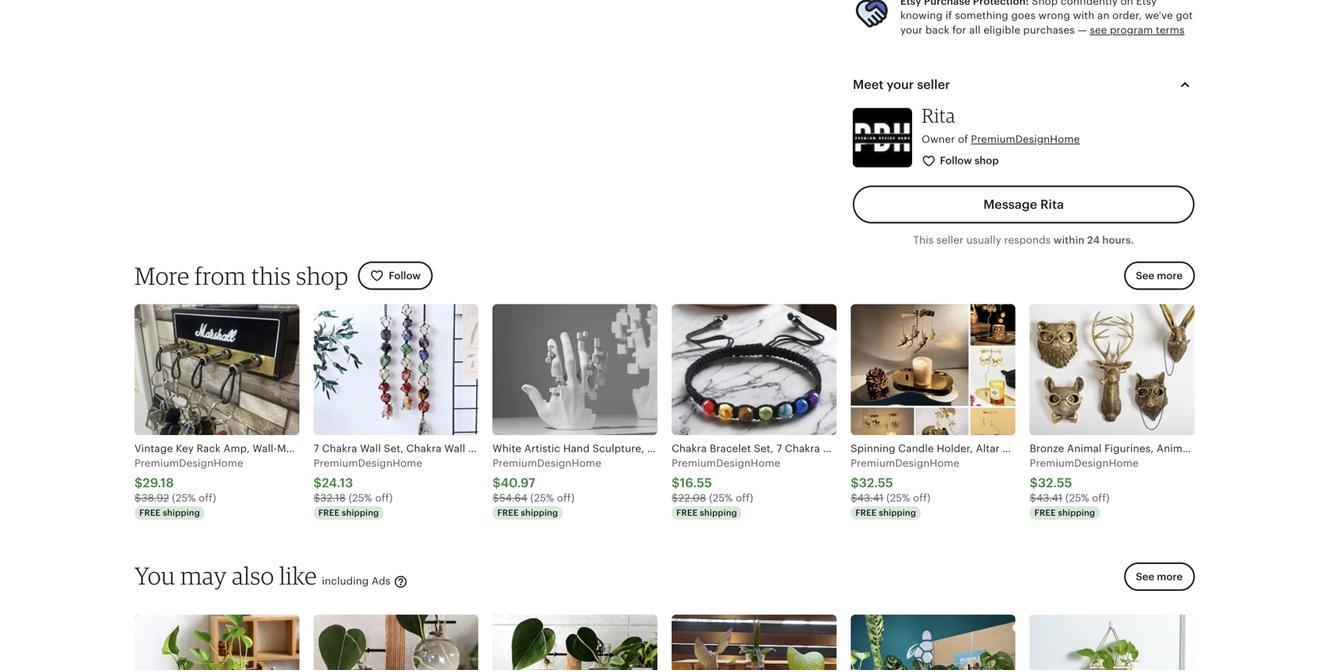Task type: describe. For each thing, give the bounding box(es) containing it.
shipping for white artistic hand sculpture, hand art statue, modern home decor home decorations living room bookcase room mesa decor, mini altar statue image
[[521, 508, 558, 518]]

3 vase wood propagation station / 3 flower vase / self standing propagation station / new plants / plant lover gifts / plant mom gift / wo image
[[672, 615, 837, 670]]

off) for spinning candle holder, altar candle holder, rotary candle holders, candle carousel, candlestick, christmas gift, gift for her,candle favors image at the right
[[913, 492, 931, 504]]

see for see more button
[[1136, 571, 1155, 583]]

(25% for chakra bracelet set, 7 chakra bracelet, natural gemstone bracelet, bead bracelet gift, seven chakra, gemstone boho bracelet, healing calming image at the right of the page
[[709, 492, 733, 504]]

got
[[1176, 10, 1193, 21]]

follow shop
[[940, 155, 999, 167]]

54.64
[[499, 492, 528, 504]]

free for bronze animal figurines, animal resin bronze, bronze deer head, background wall figurines,fox head wall design,wall animal head,animal heads image
[[1035, 508, 1056, 518]]

bronze animal figurines, animal resin bronze, bronze deer head, background wall figurines,fox head wall design,wall animal head,animal heads image
[[1030, 304, 1195, 435]]

eligible
[[984, 24, 1021, 36]]

see more button
[[1124, 563, 1195, 591]]

free for vintage key rack amp, wall-mounted marshall key holder, guitar key hook, vintage radio key hanger, gifts for music, marshall keychain holder image
[[139, 508, 161, 518]]

see program terms link
[[1090, 24, 1185, 36]]

knowing
[[901, 10, 943, 21]]

two tier propagation station image
[[1030, 615, 1195, 670]]

shipping for spinning candle holder, altar candle holder, rotary candle holders, candle carousel, candlestick, christmas gift, gift for her,candle favors image at the right
[[879, 508, 916, 518]]

for
[[953, 24, 967, 36]]

may
[[181, 561, 227, 590]]

hydroponics glass vase plant wooden stand terrarium kit: indoor plant propagation station, glass planter pot, home decor gift image
[[135, 615, 299, 670]]

see more for see more button
[[1136, 571, 1183, 583]]

hours.
[[1103, 234, 1134, 246]]

32.55 for bronze animal figurines, animal resin bronze, bronze deer head, background wall figurines,fox head wall design,wall animal head,animal heads image
[[1038, 476, 1073, 490]]

off) for chakra bracelet set, 7 chakra bracelet, natural gemstone bracelet, bead bracelet gift, seven chakra, gemstone boho bracelet, healing calming image at the right of the page
[[736, 492, 754, 504]]

plant propagation station + gift box | plant lovers gift | gifts for her | plant cuttings | indoor plants | + free plant care app membership image
[[851, 615, 1016, 670]]

43.41 for bronze animal figurines, animal resin bronze, bronze deer head, background wall figurines,fox head wall design,wall animal head,animal heads image
[[1037, 492, 1063, 504]]

(25% for bronze animal figurines, animal resin bronze, bronze deer head, background wall figurines,fox head wall design,wall animal head,animal heads image
[[1066, 492, 1090, 504]]

shop inside "follow shop" button
[[975, 155, 999, 167]]

if
[[946, 10, 952, 21]]

responds
[[1004, 234, 1051, 246]]

see
[[1090, 24, 1107, 36]]

43.41 for spinning candle holder, altar candle holder, rotary candle holders, candle carousel, candlestick, christmas gift, gift for her,candle favors image at the right
[[857, 492, 884, 504]]

38.92
[[141, 492, 169, 504]]

see program terms
[[1090, 24, 1185, 36]]

like
[[279, 561, 317, 590]]

more
[[135, 261, 190, 290]]

seller inside dropdown button
[[917, 78, 950, 92]]

follow button
[[358, 262, 433, 290]]

your inside meet your seller dropdown button
[[887, 78, 914, 92]]

(25% for spinning candle holder, altar candle holder, rotary candle holders, candle carousel, candlestick, christmas gift, gift for her,candle favors image at the right
[[887, 492, 910, 504]]

order,
[[1113, 10, 1142, 21]]

terms
[[1156, 24, 1185, 36]]

(25% for white artistic hand sculpture, hand art statue, modern home decor home decorations living room bookcase room mesa decor, mini altar statue image
[[530, 492, 554, 504]]

off) for white artistic hand sculpture, hand art statue, modern home decor home decorations living room bookcase room mesa decor, mini altar statue image
[[557, 492, 575, 504]]

premiumdesignhome link
[[971, 133, 1080, 145]]

premiumdesignhome $ 29.18 $ 38.92 (25% off) free shipping
[[135, 457, 243, 518]]

wooden multi-level propagation station - circular glass bulbs image
[[314, 615, 478, 670]]

premiumdesignhome for spinning candle holder, altar candle holder, rotary candle holders, candle carousel, candlestick, christmas gift, gift for her,candle favors image at the right
[[851, 457, 960, 469]]

follow for follow shop
[[940, 155, 972, 167]]

usually
[[967, 234, 1002, 246]]

etsy
[[1136, 0, 1157, 7]]

message
[[984, 197, 1038, 212]]

see more for "see more" link related to more from this shop
[[1136, 270, 1183, 282]]

wooden plant stand propagation station - one or two glass bulbs image
[[493, 615, 658, 670]]

premiumdesignhome $ 16.55 $ 22.08 (25% off) free shipping
[[672, 457, 781, 518]]

back
[[926, 24, 950, 36]]

follow for follow
[[389, 270, 421, 282]]

of
[[958, 133, 968, 145]]

vintage key rack amp, wall-mounted marshall key holder, guitar key hook, vintage radio key hanger, gifts for music, marshall keychain holder image
[[135, 304, 299, 435]]

purchases
[[1023, 24, 1075, 36]]

shop
[[1032, 0, 1058, 7]]

more from this shop
[[135, 261, 348, 290]]

this
[[251, 261, 291, 290]]



Task type: locate. For each thing, give the bounding box(es) containing it.
1 horizontal spatial follow
[[940, 155, 972, 167]]

1 43.41 from the left
[[857, 492, 884, 504]]

with
[[1073, 10, 1095, 21]]

0 horizontal spatial shop
[[296, 261, 348, 290]]

1 see from the top
[[1136, 270, 1155, 282]]

see more inside button
[[1136, 571, 1183, 583]]

your
[[901, 24, 923, 36], [887, 78, 914, 92]]

including
[[322, 575, 369, 587]]

3 free from the left
[[497, 508, 519, 518]]

24.13
[[322, 476, 353, 490]]

(25% inside premiumdesignhome $ 24.13 $ 32.18 (25% off) free shipping
[[349, 492, 372, 504]]

1 vertical spatial shop
[[296, 261, 348, 290]]

1 vertical spatial follow
[[389, 270, 421, 282]]

3 (25% from the left
[[530, 492, 554, 504]]

shipping inside premiumdesignhome $ 16.55 $ 22.08 (25% off) free shipping
[[700, 508, 737, 518]]

premiumdesignhome $ 40.97 $ 54.64 (25% off) free shipping
[[493, 457, 602, 518]]

0 vertical spatial see more
[[1136, 270, 1183, 282]]

follow inside follow button
[[389, 270, 421, 282]]

0 vertical spatial follow
[[940, 155, 972, 167]]

5 (25% from the left
[[887, 492, 910, 504]]

1 (25% from the left
[[172, 492, 196, 504]]

rita inside rita owner of premiumdesignhome
[[922, 104, 956, 127]]

shipping inside the premiumdesignhome $ 40.97 $ 54.64 (25% off) free shipping
[[521, 508, 558, 518]]

2 free from the left
[[318, 508, 340, 518]]

32.18
[[320, 492, 346, 504]]

premiumdesignhome for chakra bracelet set, 7 chakra bracelet, natural gemstone bracelet, bead bracelet gift, seven chakra, gemstone boho bracelet, healing calming image at the right of the page
[[672, 457, 781, 469]]

see more link up two tier propagation station image
[[1119, 563, 1195, 601]]

an
[[1098, 10, 1110, 21]]

2 shipping from the left
[[342, 508, 379, 518]]

premiumdesignhome inside rita owner of premiumdesignhome
[[971, 133, 1080, 145]]

message rita
[[984, 197, 1064, 212]]

7 chakra wall set, chakra wall hanging, 7 chakra decor, natural crystal set, tumbled stone, wall decor bedrom, crystal starter kit image
[[314, 304, 478, 435]]

6 (25% from the left
[[1066, 492, 1090, 504]]

16.55
[[680, 476, 712, 490]]

rita up owner
[[922, 104, 956, 127]]

0 horizontal spatial follow
[[389, 270, 421, 282]]

premiumdesignhome $ 32.55 $ 43.41 (25% off) free shipping for spinning candle holder, altar candle holder, rotary candle holders, candle carousel, candlestick, christmas gift, gift for her,candle favors image at the right
[[851, 457, 960, 518]]

0 horizontal spatial 32.55
[[859, 476, 893, 490]]

1 32.55 from the left
[[859, 476, 893, 490]]

shipping inside premiumdesignhome $ 24.13 $ 32.18 (25% off) free shipping
[[342, 508, 379, 518]]

you may also like including ads
[[135, 561, 394, 590]]

1 horizontal spatial 32.55
[[1038, 476, 1073, 490]]

wrong
[[1039, 10, 1071, 21]]

shipping
[[163, 508, 200, 518], [342, 508, 379, 518], [521, 508, 558, 518], [700, 508, 737, 518], [879, 508, 916, 518], [1058, 508, 1095, 518]]

3 off) from the left
[[557, 492, 575, 504]]

6 off) from the left
[[1092, 492, 1110, 504]]

32.55
[[859, 476, 893, 490], [1038, 476, 1073, 490]]

0 vertical spatial seller
[[917, 78, 950, 92]]

premiumdesignhome for white artistic hand sculpture, hand art statue, modern home decor home decorations living room bookcase room mesa decor, mini altar statue image
[[493, 457, 602, 469]]

off)
[[199, 492, 216, 504], [375, 492, 393, 504], [557, 492, 575, 504], [736, 492, 754, 504], [913, 492, 931, 504], [1092, 492, 1110, 504]]

off) for vintage key rack amp, wall-mounted marshall key holder, guitar key hook, vintage radio key hanger, gifts for music, marshall keychain holder image
[[199, 492, 216, 504]]

22.08
[[678, 492, 706, 504]]

2 off) from the left
[[375, 492, 393, 504]]

seller right this on the top
[[937, 234, 964, 246]]

on
[[1121, 0, 1134, 7]]

24
[[1087, 234, 1100, 246]]

meet your seller
[[853, 78, 950, 92]]

2 (25% from the left
[[349, 492, 372, 504]]

free inside premiumdesignhome $ 24.13 $ 32.18 (25% off) free shipping
[[318, 508, 340, 518]]

your inside shop confidently on etsy knowing if something goes wrong with an order, we've got your back for all eligible purchases —
[[901, 24, 923, 36]]

2 more from the top
[[1157, 571, 1183, 583]]

spinning candle holder, altar candle holder, rotary candle holders, candle carousel, candlestick, christmas gift, gift for her,candle favors image
[[851, 304, 1016, 435]]

2 32.55 from the left
[[1038, 476, 1073, 490]]

3 shipping from the left
[[521, 508, 558, 518]]

4 off) from the left
[[736, 492, 754, 504]]

premiumdesignhome $ 24.13 $ 32.18 (25% off) free shipping
[[314, 457, 423, 518]]

1 horizontal spatial 43.41
[[1037, 492, 1063, 504]]

5 off) from the left
[[913, 492, 931, 504]]

(25% for vintage key rack amp, wall-mounted marshall key holder, guitar key hook, vintage radio key hanger, gifts for music, marshall keychain holder image
[[172, 492, 196, 504]]

1 free from the left
[[139, 508, 161, 518]]

free for chakra bracelet set, 7 chakra bracelet, natural gemstone bracelet, bead bracelet gift, seven chakra, gemstone boho bracelet, healing calming image at the right of the page
[[677, 508, 698, 518]]

(25% inside premiumdesignhome $ 29.18 $ 38.92 (25% off) free shipping
[[172, 492, 196, 504]]

see more link for you may also like
[[1119, 563, 1195, 601]]

shipping inside premiumdesignhome $ 29.18 $ 38.92 (25% off) free shipping
[[163, 508, 200, 518]]

4 shipping from the left
[[700, 508, 737, 518]]

within
[[1054, 234, 1085, 246]]

all
[[969, 24, 981, 36]]

4 (25% from the left
[[709, 492, 733, 504]]

0 vertical spatial your
[[901, 24, 923, 36]]

rita inside button
[[1041, 197, 1064, 212]]

off) inside premiumdesignhome $ 16.55 $ 22.08 (25% off) free shipping
[[736, 492, 754, 504]]

rita image
[[853, 108, 912, 167]]

1 shipping from the left
[[163, 508, 200, 518]]

(25%
[[172, 492, 196, 504], [349, 492, 372, 504], [530, 492, 554, 504], [709, 492, 733, 504], [887, 492, 910, 504], [1066, 492, 1090, 504]]

1 vertical spatial see more link
[[1119, 563, 1195, 601]]

0 vertical spatial see more link
[[1124, 262, 1195, 290]]

see
[[1136, 270, 1155, 282], [1136, 571, 1155, 583]]

ads
[[372, 575, 391, 587]]

premiumdesignhome $ 32.55 $ 43.41 (25% off) free shipping for bronze animal figurines, animal resin bronze, bronze deer head, background wall figurines,fox head wall design,wall animal head,animal heads image
[[1030, 457, 1139, 518]]

off) for bronze animal figurines, animal resin bronze, bronze deer head, background wall figurines,fox head wall design,wall animal head,animal heads image
[[1092, 492, 1110, 504]]

1 vertical spatial rita
[[1041, 197, 1064, 212]]

6 free from the left
[[1035, 508, 1056, 518]]

off) inside the premiumdesignhome $ 40.97 $ 54.64 (25% off) free shipping
[[557, 492, 575, 504]]

1 horizontal spatial shop
[[975, 155, 999, 167]]

premiumdesignhome
[[971, 133, 1080, 145], [135, 457, 243, 469], [314, 457, 423, 469], [493, 457, 602, 469], [672, 457, 781, 469], [851, 457, 960, 469], [1030, 457, 1139, 469]]

1 vertical spatial your
[[887, 78, 914, 92]]

1 more from the top
[[1157, 270, 1183, 282]]

premiumdesignhome for bronze animal figurines, animal resin bronze, bronze deer head, background wall figurines,fox head wall design,wall animal head,animal heads image
[[1030, 457, 1139, 469]]

1 vertical spatial see
[[1136, 571, 1155, 583]]

see inside button
[[1136, 571, 1155, 583]]

29.18
[[143, 476, 174, 490]]

4 free from the left
[[677, 508, 698, 518]]

1 horizontal spatial premiumdesignhome $ 32.55 $ 43.41 (25% off) free shipping
[[1030, 457, 1139, 518]]

free for spinning candle holder, altar candle holder, rotary candle holders, candle carousel, candlestick, christmas gift, gift for her,candle favors image at the right
[[856, 508, 877, 518]]

0 horizontal spatial 43.41
[[857, 492, 884, 504]]

free
[[139, 508, 161, 518], [318, 508, 340, 518], [497, 508, 519, 518], [677, 508, 698, 518], [856, 508, 877, 518], [1035, 508, 1056, 518]]

rita up 'within'
[[1041, 197, 1064, 212]]

5 free from the left
[[856, 508, 877, 518]]

chakra bracelet set, 7 chakra bracelet, natural gemstone bracelet, bead bracelet gift, seven chakra, gemstone boho bracelet, healing calming image
[[672, 304, 837, 435]]

this seller usually responds within 24 hours.
[[914, 234, 1134, 246]]

something
[[955, 10, 1009, 21]]

your right "meet"
[[887, 78, 914, 92]]

0 vertical spatial shop
[[975, 155, 999, 167]]

1 horizontal spatial rita
[[1041, 197, 1064, 212]]

premiumdesignhome $ 32.55 $ 43.41 (25% off) free shipping
[[851, 457, 960, 518], [1030, 457, 1139, 518]]

shop confidently on etsy knowing if something goes wrong with an order, we've got your back for all eligible purchases —
[[901, 0, 1193, 36]]

meet your seller button
[[839, 66, 1209, 104]]

free for white artistic hand sculpture, hand art statue, modern home decor home decorations living room bookcase room mesa decor, mini altar statue image
[[497, 508, 519, 518]]

1 vertical spatial seller
[[937, 234, 964, 246]]

(25% inside premiumdesignhome $ 16.55 $ 22.08 (25% off) free shipping
[[709, 492, 733, 504]]

2 see from the top
[[1136, 571, 1155, 583]]

shipping for bronze animal figurines, animal resin bronze, bronze deer head, background wall figurines,fox head wall design,wall animal head,animal heads image
[[1058, 508, 1095, 518]]

more
[[1157, 270, 1183, 282], [1157, 571, 1183, 583]]

5 shipping from the left
[[879, 508, 916, 518]]

6 shipping from the left
[[1058, 508, 1095, 518]]

shipping for chakra bracelet set, 7 chakra bracelet, natural gemstone bracelet, bead bracelet gift, seven chakra, gemstone boho bracelet, healing calming image at the right of the page
[[700, 508, 737, 518]]

0 vertical spatial see
[[1136, 270, 1155, 282]]

follow
[[940, 155, 972, 167], [389, 270, 421, 282]]

seller
[[917, 78, 950, 92], [937, 234, 964, 246]]

40.97
[[501, 476, 536, 490]]

white artistic hand sculpture, hand art statue, modern home decor home decorations living room bookcase room mesa decor, mini altar statue image
[[493, 304, 658, 435]]

confidently
[[1061, 0, 1118, 7]]

2 see more from the top
[[1136, 571, 1183, 583]]

0 horizontal spatial premiumdesignhome $ 32.55 $ 43.41 (25% off) free shipping
[[851, 457, 960, 518]]

free inside the premiumdesignhome $ 40.97 $ 54.64 (25% off) free shipping
[[497, 508, 519, 518]]

shop
[[975, 155, 999, 167], [296, 261, 348, 290]]

your down knowing
[[901, 24, 923, 36]]

also
[[232, 561, 274, 590]]

0 vertical spatial more
[[1157, 270, 1183, 282]]

seller up owner
[[917, 78, 950, 92]]

more inside button
[[1157, 571, 1183, 583]]

2 premiumdesignhome $ 32.55 $ 43.41 (25% off) free shipping from the left
[[1030, 457, 1139, 518]]

program
[[1110, 24, 1153, 36]]

follow inside "follow shop" button
[[940, 155, 972, 167]]

$
[[135, 476, 143, 490], [314, 476, 322, 490], [493, 476, 501, 490], [672, 476, 680, 490], [851, 476, 859, 490], [1030, 476, 1038, 490], [135, 492, 141, 504], [314, 492, 320, 504], [493, 492, 499, 504], [672, 492, 678, 504], [851, 492, 857, 504], [1030, 492, 1037, 504]]

1 vertical spatial more
[[1157, 571, 1183, 583]]

see for "see more" link related to more from this shop
[[1136, 270, 1155, 282]]

—
[[1078, 24, 1087, 36]]

rita owner of premiumdesignhome
[[922, 104, 1080, 145]]

1 vertical spatial see more
[[1136, 571, 1183, 583]]

see more link
[[1124, 262, 1195, 290], [1119, 563, 1195, 601]]

shop down rita owner of premiumdesignhome
[[975, 155, 999, 167]]

see more link down "hours."
[[1124, 262, 1195, 290]]

we've
[[1145, 10, 1173, 21]]

message rita button
[[853, 185, 1195, 223]]

43.41
[[857, 492, 884, 504], [1037, 492, 1063, 504]]

off) inside premiumdesignhome $ 24.13 $ 32.18 (25% off) free shipping
[[375, 492, 393, 504]]

1 premiumdesignhome $ 32.55 $ 43.41 (25% off) free shipping from the left
[[851, 457, 960, 518]]

shop right this on the left top
[[296, 261, 348, 290]]

32.55 for spinning candle holder, altar candle holder, rotary candle holders, candle carousel, candlestick, christmas gift, gift for her,candle favors image at the right
[[859, 476, 893, 490]]

free inside premiumdesignhome $ 16.55 $ 22.08 (25% off) free shipping
[[677, 508, 698, 518]]

rita
[[922, 104, 956, 127], [1041, 197, 1064, 212]]

shipping for vintage key rack amp, wall-mounted marshall key holder, guitar key hook, vintage radio key hanger, gifts for music, marshall keychain holder image
[[163, 508, 200, 518]]

goes
[[1012, 10, 1036, 21]]

see more
[[1136, 270, 1183, 282], [1136, 571, 1183, 583]]

follow shop button
[[910, 147, 1012, 176]]

see more link for more from this shop
[[1124, 262, 1195, 290]]

you
[[135, 561, 175, 590]]

meet
[[853, 78, 884, 92]]

1 off) from the left
[[199, 492, 216, 504]]

1 see more from the top
[[1136, 270, 1183, 282]]

0 horizontal spatial rita
[[922, 104, 956, 127]]

free inside premiumdesignhome $ 29.18 $ 38.92 (25% off) free shipping
[[139, 508, 161, 518]]

premiumdesignhome for vintage key rack amp, wall-mounted marshall key holder, guitar key hook, vintage radio key hanger, gifts for music, marshall keychain holder image
[[135, 457, 243, 469]]

this
[[914, 234, 934, 246]]

(25% inside the premiumdesignhome $ 40.97 $ 54.64 (25% off) free shipping
[[530, 492, 554, 504]]

from
[[195, 261, 246, 290]]

0 vertical spatial rita
[[922, 104, 956, 127]]

owner
[[922, 133, 955, 145]]

off) inside premiumdesignhome $ 29.18 $ 38.92 (25% off) free shipping
[[199, 492, 216, 504]]

2 43.41 from the left
[[1037, 492, 1063, 504]]



Task type: vqa. For each thing, say whether or not it's contained in the screenshot.
also
yes



